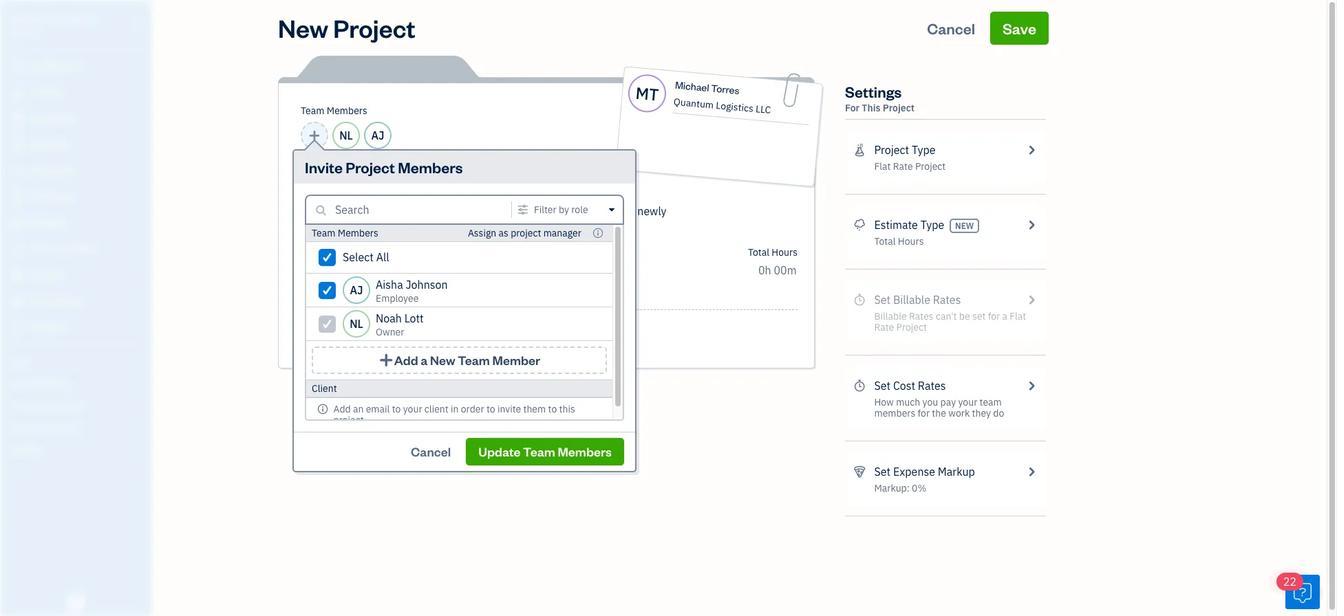 Task type: vqa. For each thing, say whether or not it's contained in the screenshot.
and within the Wow Clients With Professional Invoices That Take Seconds to Make Impress clients with a professional invoice customized with your logo and brand colors. Get notifications when clients view invoices so you can stay in the know!
no



Task type: describe. For each thing, give the bounding box(es) containing it.
0%
[[912, 483, 927, 495]]

aisha
[[376, 278, 403, 292]]

flat rate
[[527, 246, 566, 259]]

add an email to your client in order to invite them to this project.
[[333, 403, 575, 427]]

resource center badge image
[[1286, 575, 1320, 610]]

how much you pay your team members for the work they do
[[875, 397, 1005, 420]]

plus image
[[378, 354, 394, 368]]

an
[[353, 403, 364, 416]]

expense image
[[9, 191, 25, 204]]

select all
[[343, 251, 389, 264]]

client image
[[9, 86, 25, 100]]

by
[[559, 204, 569, 216]]

add team member image
[[308, 127, 321, 144]]

add a new team member
[[394, 352, 541, 368]]

team right update
[[523, 444, 555, 460]]

1 horizontal spatial total hours
[[875, 235, 924, 248]]

flat rate project
[[875, 160, 946, 173]]

they
[[972, 408, 991, 420]]

invite project members
[[305, 158, 463, 177]]

date
[[314, 245, 335, 257]]

owner for noah
[[376, 326, 404, 339]]

0 horizontal spatial info image
[[317, 404, 328, 415]]

0 horizontal spatial total hours
[[748, 246, 798, 259]]

pay
[[941, 397, 956, 409]]

noah's
[[11, 12, 46, 26]]

michael
[[675, 78, 710, 94]]

project image
[[9, 217, 25, 231]]

add a new team member button
[[312, 347, 607, 374]]

company
[[48, 12, 96, 26]]

0 horizontal spatial hours
[[772, 246, 798, 259]]

0 horizontal spatial cancel button
[[399, 439, 463, 466]]

timer image
[[9, 243, 25, 257]]

team left member
[[458, 352, 490, 368]]

lott
[[405, 312, 424, 326]]

end date
[[295, 245, 335, 257]]

service
[[405, 321, 441, 335]]

noah
[[376, 312, 402, 326]]

markup: 0%
[[875, 483, 927, 495]]

mt
[[635, 82, 660, 105]]

cost
[[893, 379, 916, 393]]

services
[[295, 293, 339, 305]]

check image for select all
[[321, 251, 334, 264]]

money image
[[9, 269, 25, 283]]

set expense markup
[[875, 465, 975, 479]]

chevronright image for project type
[[1025, 142, 1038, 158]]

settings image
[[10, 445, 147, 456]]

items and services image
[[10, 401, 147, 412]]

members up invite
[[327, 105, 367, 117]]

add a service button
[[295, 316, 505, 341]]

projects image
[[854, 142, 866, 158]]

role
[[572, 204, 588, 216]]

end
[[295, 245, 312, 257]]

dashboard image
[[9, 60, 25, 74]]

set for set expense markup
[[875, 465, 891, 479]]

noah's company owner
[[11, 12, 96, 38]]

estimate
[[875, 218, 918, 232]]

set for set cost rates
[[875, 379, 891, 393]]

this
[[862, 102, 881, 114]]

work
[[949, 408, 970, 420]]

flat for flat rate
[[527, 246, 544, 259]]

order
[[461, 403, 484, 416]]

new
[[955, 221, 974, 231]]

in
[[451, 403, 459, 416]]

how
[[875, 397, 894, 409]]

all
[[376, 251, 389, 264]]

team up date
[[312, 227, 336, 240]]

new project
[[278, 12, 416, 44]]

email
[[366, 403, 390, 416]]

check image for aj
[[321, 283, 334, 297]]

johnson
[[406, 278, 448, 292]]

project type
[[875, 143, 936, 157]]

apps image
[[10, 357, 147, 368]]

add for add a new team member
[[394, 352, 418, 368]]

filter
[[534, 204, 557, 216]]

save
[[1003, 19, 1037, 38]]

project
[[511, 227, 541, 240]]

employee
[[376, 293, 419, 305]]

rate for flat rate project
[[893, 160, 913, 173]]

your for to
[[403, 403, 422, 416]]

the
[[932, 408, 946, 420]]

type for estimate type
[[921, 218, 945, 232]]

0 vertical spatial nl
[[339, 129, 353, 142]]

filter by role
[[534, 204, 588, 216]]

update
[[479, 444, 521, 460]]

Search text field
[[335, 202, 502, 218]]

1 horizontal spatial total
[[875, 235, 896, 248]]

settings for this project
[[845, 82, 915, 114]]

do
[[994, 408, 1005, 420]]

client
[[312, 383, 337, 395]]

set cost rates
[[875, 379, 946, 393]]

payment image
[[9, 165, 25, 178]]

freshbooks image
[[65, 595, 87, 611]]

rates
[[918, 379, 946, 393]]

Amount (USD) text field
[[512, 264, 578, 277]]

your for pay
[[959, 397, 978, 409]]

report image
[[9, 321, 25, 335]]

member
[[493, 352, 541, 368]]

team up add team member image
[[301, 105, 325, 117]]



Task type: locate. For each thing, give the bounding box(es) containing it.
members down this
[[558, 444, 612, 460]]

1 vertical spatial flat
[[527, 246, 544, 259]]

hours up hourly budget text box
[[772, 246, 798, 259]]

rate for flat rate
[[546, 246, 566, 259]]

them
[[524, 403, 546, 416]]

0 horizontal spatial a
[[396, 321, 402, 335]]

0 horizontal spatial your
[[403, 403, 422, 416]]

hours down estimate type
[[898, 235, 924, 248]]

add for add an email to your client in order to invite them to this project.
[[333, 403, 351, 416]]

owner for noah's
[[11, 28, 36, 38]]

members
[[875, 408, 916, 420]]

1 vertical spatial cancel
[[411, 444, 451, 460]]

a for service
[[396, 321, 402, 335]]

1 chevronright image from the top
[[1025, 142, 1038, 158]]

total down estimate on the right of page
[[875, 235, 896, 248]]

0 vertical spatial aj
[[371, 129, 384, 142]]

invite
[[305, 158, 343, 177]]

assign as project manager
[[468, 227, 582, 240]]

1 horizontal spatial a
[[421, 352, 428, 368]]

hours
[[898, 235, 924, 248], [772, 246, 798, 259]]

0 vertical spatial owner
[[11, 28, 36, 38]]

22 button
[[1277, 573, 1320, 610]]

flat for flat rate project
[[875, 160, 891, 173]]

your inside add an email to your client in order to invite them to this project.
[[403, 403, 422, 416]]

team members up add team member image
[[301, 105, 367, 117]]

to left this
[[548, 403, 557, 416]]

members up search text field on the left of the page
[[398, 158, 463, 177]]

22
[[1284, 575, 1297, 589]]

to
[[392, 403, 401, 416], [487, 403, 495, 416], [548, 403, 557, 416]]

owner
[[11, 28, 36, 38], [376, 326, 404, 339]]

as
[[499, 227, 509, 240]]

0 horizontal spatial owner
[[11, 28, 36, 38]]

rate down project type
[[893, 160, 913, 173]]

total hours up hourly budget text box
[[748, 246, 798, 259]]

a down service at the bottom of page
[[421, 352, 428, 368]]

0 horizontal spatial cancel
[[411, 444, 451, 460]]

1 vertical spatial set
[[875, 465, 891, 479]]

plus image
[[359, 320, 371, 337]]

1 vertical spatial aj
[[350, 284, 363, 297]]

1 vertical spatial nl
[[350, 317, 363, 331]]

flat up the amount (usd) text box
[[527, 246, 544, 259]]

aj up invite project members
[[371, 129, 384, 142]]

aisha johnson employee
[[376, 278, 448, 305]]

markup
[[938, 465, 975, 479]]

much
[[896, 397, 921, 409]]

settings image
[[515, 204, 531, 215]]

add left an
[[333, 403, 351, 416]]

chart image
[[9, 295, 25, 309]]

0 horizontal spatial flat
[[527, 246, 544, 259]]

0 vertical spatial a
[[396, 321, 402, 335]]

for
[[845, 102, 860, 114]]

invoice image
[[9, 138, 25, 152]]

new inside button
[[430, 352, 455, 368]]

new
[[278, 12, 328, 44], [430, 352, 455, 368]]

members
[[327, 105, 367, 117], [398, 158, 463, 177], [338, 227, 378, 240], [558, 444, 612, 460]]

add for add a service
[[374, 321, 394, 335]]

team
[[980, 397, 1002, 409]]

1 vertical spatial add
[[394, 352, 418, 368]]

add right plus image
[[374, 321, 394, 335]]

1 vertical spatial type
[[921, 218, 945, 232]]

select
[[343, 251, 374, 264]]

rate down manager
[[546, 246, 566, 259]]

aj down end date in  format text box
[[350, 284, 363, 297]]

owner inside 'noah's company owner'
[[11, 28, 36, 38]]

set up "how" at right bottom
[[875, 379, 891, 393]]

llc
[[755, 103, 772, 116]]

0 vertical spatial cancel
[[927, 19, 976, 38]]

total hours down estimate on the right of page
[[875, 235, 924, 248]]

torres
[[711, 82, 740, 97]]

chevronright image for set cost rates
[[1025, 378, 1038, 394]]

caretdown image
[[609, 204, 620, 215]]

cancel left save button
[[927, 19, 976, 38]]

Project Name text field
[[295, 166, 674, 193]]

update team members
[[479, 444, 612, 460]]

project
[[333, 12, 416, 44], [883, 102, 915, 114], [875, 143, 909, 157], [346, 158, 395, 177], [915, 160, 946, 173]]

1 set from the top
[[875, 379, 891, 393]]

1 horizontal spatial hours
[[898, 235, 924, 248]]

1 horizontal spatial rate
[[893, 160, 913, 173]]

quantum
[[673, 96, 715, 111]]

your right "pay"
[[959, 397, 978, 409]]

2 horizontal spatial to
[[548, 403, 557, 416]]

total
[[875, 235, 896, 248], [748, 246, 770, 259]]

0 vertical spatial team members
[[301, 105, 367, 117]]

cancel button left save button
[[915, 12, 988, 45]]

0 vertical spatial cancel button
[[915, 12, 988, 45]]

0 vertical spatial check image
[[321, 251, 334, 264]]

Hourly Budget text field
[[759, 264, 798, 277]]

1 vertical spatial new
[[430, 352, 455, 368]]

cancel button
[[915, 12, 988, 45], [399, 439, 463, 466]]

1 vertical spatial cancel button
[[399, 439, 463, 466]]

2 check image from the top
[[321, 283, 334, 297]]

team members image
[[10, 379, 147, 390]]

2 to from the left
[[487, 403, 495, 416]]

1 vertical spatial team members
[[312, 227, 378, 240]]

1 horizontal spatial new
[[430, 352, 455, 368]]

1 check image from the top
[[321, 251, 334, 264]]

update team members button
[[466, 439, 624, 466]]

chevronright image
[[1025, 464, 1038, 480]]

info image
[[593, 228, 604, 239], [317, 404, 328, 415]]

0 horizontal spatial new
[[278, 12, 328, 44]]

this
[[559, 403, 575, 416]]

Project Description text field
[[295, 203, 674, 236]]

nl right add team member image
[[339, 129, 353, 142]]

estimate type
[[875, 218, 945, 232]]

1 vertical spatial chevronright image
[[1025, 217, 1038, 233]]

1 vertical spatial check image
[[321, 283, 334, 297]]

assign
[[468, 227, 497, 240]]

2 vertical spatial chevronright image
[[1025, 378, 1038, 394]]

cancel down client
[[411, 444, 451, 460]]

1 horizontal spatial info image
[[593, 228, 604, 239]]

End date in  format text field
[[295, 264, 463, 277]]

1 horizontal spatial cancel button
[[915, 12, 988, 45]]

type up flat rate project
[[912, 143, 936, 157]]

1 vertical spatial a
[[421, 352, 428, 368]]

team members
[[301, 105, 367, 117], [312, 227, 378, 240]]

0 horizontal spatial aj
[[350, 284, 363, 297]]

a left the lott
[[396, 321, 402, 335]]

rate
[[893, 160, 913, 173], [546, 246, 566, 259]]

members up select
[[338, 227, 378, 240]]

project inside "settings for this project"
[[883, 102, 915, 114]]

flat down project type
[[875, 160, 891, 173]]

0 vertical spatial rate
[[893, 160, 913, 173]]

markup:
[[875, 483, 910, 495]]

1 horizontal spatial to
[[487, 403, 495, 416]]

nl
[[339, 129, 353, 142], [350, 317, 363, 331]]

flat
[[875, 160, 891, 173], [527, 246, 544, 259]]

chevronright image for estimate type
[[1025, 217, 1038, 233]]

timetracking image
[[854, 378, 866, 394]]

estimates image
[[854, 217, 866, 233]]

cancel
[[927, 19, 976, 38], [411, 444, 451, 460]]

aj
[[371, 129, 384, 142], [350, 284, 363, 297]]

add inside add an email to your client in order to invite them to this project.
[[333, 403, 351, 416]]

0 vertical spatial add
[[374, 321, 394, 335]]

0 vertical spatial flat
[[875, 160, 891, 173]]

cancel button down client
[[399, 439, 463, 466]]

your inside how much you pay your team members for the work they do
[[959, 397, 978, 409]]

settings
[[845, 82, 902, 101]]

check image
[[321, 251, 334, 264], [321, 283, 334, 297]]

3 chevronright image from the top
[[1025, 378, 1038, 394]]

filter by role button
[[515, 204, 620, 216]]

add a service
[[374, 321, 441, 335]]

members inside update team members button
[[558, 444, 612, 460]]

michael torres quantum logistics llc
[[673, 78, 772, 116]]

3 to from the left
[[548, 403, 557, 416]]

1 horizontal spatial your
[[959, 397, 978, 409]]

your
[[959, 397, 978, 409], [403, 403, 422, 416]]

0 vertical spatial chevronright image
[[1025, 142, 1038, 158]]

1 horizontal spatial owner
[[376, 326, 404, 339]]

0 vertical spatial set
[[875, 379, 891, 393]]

set up markup:
[[875, 465, 891, 479]]

bank connections image
[[10, 423, 147, 434]]

1 vertical spatial rate
[[546, 246, 566, 259]]

2 vertical spatial add
[[333, 403, 351, 416]]

to right order
[[487, 403, 495, 416]]

info image down client
[[317, 404, 328, 415]]

owner down noah at the bottom of page
[[376, 326, 404, 339]]

type
[[912, 143, 936, 157], [921, 218, 945, 232]]

chevronright image
[[1025, 142, 1038, 158], [1025, 217, 1038, 233], [1025, 378, 1038, 394]]

1 horizontal spatial flat
[[875, 160, 891, 173]]

main element
[[0, 0, 186, 617]]

project.
[[333, 414, 367, 427]]

add down add a service
[[394, 352, 418, 368]]

0 horizontal spatial rate
[[546, 246, 566, 259]]

1 vertical spatial info image
[[317, 404, 328, 415]]

save button
[[991, 12, 1049, 45]]

add
[[374, 321, 394, 335], [394, 352, 418, 368], [333, 403, 351, 416]]

logistics
[[716, 99, 754, 115]]

1 to from the left
[[392, 403, 401, 416]]

for
[[918, 408, 930, 420]]

2 chevronright image from the top
[[1025, 217, 1038, 233]]

a for new
[[421, 352, 428, 368]]

type for project type
[[912, 143, 936, 157]]

team members up date
[[312, 227, 378, 240]]

info image right manager
[[593, 228, 604, 239]]

estimate image
[[9, 112, 25, 126]]

invite
[[498, 403, 521, 416]]

0 horizontal spatial to
[[392, 403, 401, 416]]

0 vertical spatial type
[[912, 143, 936, 157]]

1 horizontal spatial cancel
[[927, 19, 976, 38]]

check image right "end" at left top
[[321, 251, 334, 264]]

your left client
[[403, 403, 422, 416]]

expenses image
[[854, 464, 866, 480]]

total up hourly budget text box
[[748, 246, 770, 259]]

manager
[[544, 227, 582, 240]]

0 vertical spatial info image
[[593, 228, 604, 239]]

owner down 'noah's'
[[11, 28, 36, 38]]

1 vertical spatial owner
[[376, 326, 404, 339]]

owner inside noah lott owner
[[376, 326, 404, 339]]

0 horizontal spatial total
[[748, 246, 770, 259]]

set
[[875, 379, 891, 393], [875, 465, 891, 479]]

0 vertical spatial new
[[278, 12, 328, 44]]

check image down date
[[321, 283, 334, 297]]

expense
[[893, 465, 936, 479]]

noah lott owner
[[376, 312, 424, 339]]

you
[[923, 397, 938, 409]]

2 set from the top
[[875, 465, 891, 479]]

1 horizontal spatial aj
[[371, 129, 384, 142]]

client
[[425, 403, 449, 416]]

to right email
[[392, 403, 401, 416]]

nl left noah at the bottom of page
[[350, 317, 363, 331]]

type left new
[[921, 218, 945, 232]]

total hours
[[875, 235, 924, 248], [748, 246, 798, 259]]



